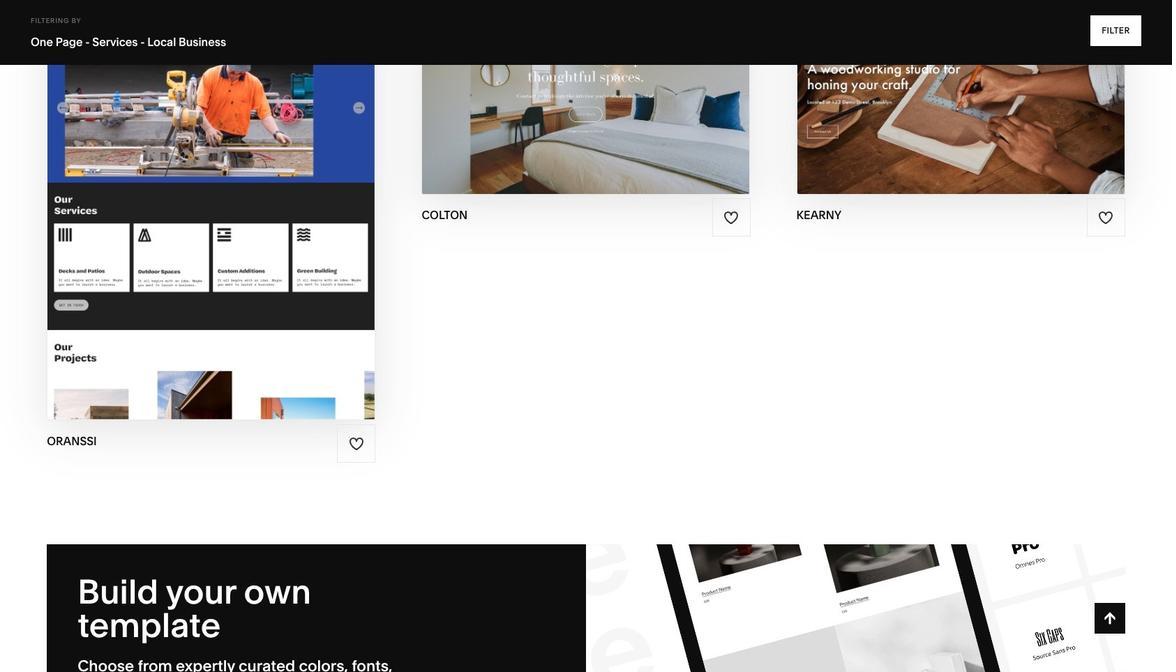 Task type: locate. For each thing, give the bounding box(es) containing it.
add oranssi to your favorites list image
[[349, 436, 364, 451]]

add kearny to your favorites list image
[[1099, 210, 1114, 225]]

kearny image
[[797, 0, 1125, 194]]

back to top image
[[1102, 611, 1118, 626]]



Task type: describe. For each thing, give the bounding box(es) containing it.
preview of building your own template image
[[586, 544, 1125, 672]]

colton image
[[422, 0, 750, 194]]

oranssi image
[[48, 0, 375, 420]]



Task type: vqa. For each thing, say whether or not it's contained in the screenshot.
TEMPLATES
no



